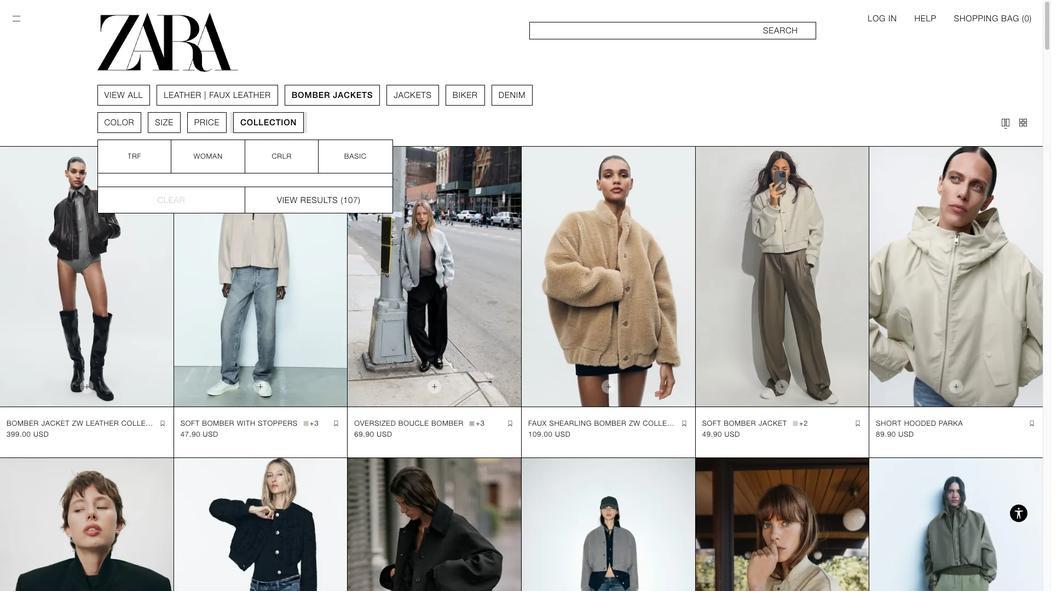 Task type: describe. For each thing, give the bounding box(es) containing it.
usd for 89.90 usd
[[899, 431, 915, 439]]

jackets
[[394, 90, 432, 100]]

4 bomber from the left
[[595, 420, 627, 428]]

soft for soft bomber with stoppers
[[181, 420, 200, 428]]

1 jacket from the left
[[41, 420, 70, 428]]

soft for soft bomber jacket
[[703, 420, 722, 428]]

size button
[[148, 112, 181, 133]]

image 0 of mixed bomber jacket zw collection from zara image
[[348, 458, 521, 592]]

+ for soft bomber jacket
[[800, 420, 804, 428]]

add item to wishlist image for soft bomber with stoppers
[[332, 420, 341, 428]]

biker
[[453, 90, 478, 100]]

3 bomber from the left
[[432, 420, 464, 428]]

clear button
[[98, 187, 245, 213]]

89.90 usd
[[877, 431, 915, 439]]

collection inside button
[[241, 118, 297, 128]]

(
[[1023, 14, 1025, 24]]

color button
[[97, 112, 142, 133]]

49.90 usd
[[703, 431, 741, 439]]

usd for 109.00 usd
[[555, 431, 571, 439]]

short hooded parka link
[[877, 418, 964, 429]]

bomber jacket zw leather collection link
[[7, 418, 169, 429]]

price button
[[188, 112, 227, 133]]

5 add item to wishlist image from the left
[[1028, 420, 1037, 428]]

search
[[764, 26, 798, 36]]

oversized
[[355, 420, 396, 428]]

+ for soft bomber with stoppers
[[310, 420, 315, 428]]

zara logo united states. go to homepage image
[[97, 13, 238, 72]]

image 0 of oversized boucle bomber from zara image
[[348, 147, 521, 407]]

hooded
[[905, 420, 937, 428]]

clear
[[158, 195, 186, 205]]

+ 3 for soft bomber with stoppers
[[310, 420, 319, 428]]

2 bomber from the left
[[202, 420, 235, 428]]

color
[[105, 118, 135, 128]]

image 0 of textured cropped bomber jacket from zara image
[[174, 458, 347, 592]]

view results (107)
[[277, 195, 361, 205]]

3 for soft bomber with stoppers
[[315, 420, 319, 428]]

109.00
[[529, 431, 553, 439]]

soft bomber with stoppers link
[[181, 418, 298, 429]]

usd for 47.90 usd
[[203, 431, 219, 439]]

shearling
[[550, 420, 592, 428]]

boucle
[[399, 420, 429, 428]]

oversized boucle bomber
[[355, 420, 464, 428]]

faux shearling bomber zw collection link
[[529, 418, 691, 429]]

usd for 399.00 usd
[[33, 431, 49, 439]]

47.90
[[181, 431, 201, 439]]

collection for bomber jacket zw leather collection
[[122, 420, 169, 428]]

woman
[[194, 152, 223, 160]]

view all link
[[105, 90, 143, 101]]

trf
[[128, 152, 142, 160]]

5 bomber from the left
[[724, 420, 757, 428]]

parka
[[939, 420, 964, 428]]

0 vertical spatial image 0 of soft bomber jacket from zara image
[[696, 147, 869, 407]]

leather | faux leather link
[[164, 90, 271, 101]]

jackets
[[333, 90, 373, 100]]

image 0 of maxi pocket bomber from zara image
[[0, 458, 173, 592]]

+ 3 for oversized boucle bomber
[[476, 420, 485, 428]]

log in link
[[868, 13, 897, 24]]



Task type: locate. For each thing, give the bounding box(es) containing it.
0 horizontal spatial collection
[[122, 420, 169, 428]]

bomber
[[7, 420, 39, 428], [202, 420, 235, 428], [432, 420, 464, 428], [595, 420, 627, 428], [724, 420, 757, 428]]

collection button
[[234, 112, 304, 133]]

view left all
[[105, 90, 125, 100]]

faux shearling bomber zw collection
[[529, 420, 691, 428]]

1 + 3 from the left
[[310, 420, 319, 428]]

1 zw from the left
[[72, 420, 84, 428]]

49.90
[[703, 431, 723, 439]]

109.00 usd
[[529, 431, 571, 439]]

usd
[[33, 431, 49, 439], [203, 431, 219, 439], [377, 431, 393, 439], [555, 431, 571, 439], [725, 431, 741, 439], [899, 431, 915, 439]]

1 horizontal spatial leather
[[234, 90, 271, 100]]

4 add item to wishlist image from the left
[[854, 420, 863, 428]]

1 soft from the left
[[181, 420, 200, 428]]

0
[[1025, 14, 1030, 24]]

image 0 of crop soft bomber jacket from zara image
[[696, 458, 869, 592]]

2 jacket from the left
[[759, 420, 787, 428]]

2
[[804, 420, 809, 428]]

69.90 usd
[[355, 431, 393, 439]]

usd down short hooded parka link
[[899, 431, 915, 439]]

bomber jackets link
[[292, 90, 373, 101]]

biker link
[[453, 90, 478, 101]]

3 usd from the left
[[377, 431, 393, 439]]

basic
[[345, 152, 367, 160]]

open menu image
[[11, 13, 22, 24]]

89.90
[[877, 431, 897, 439]]

size
[[155, 118, 174, 128]]

soft bomber with stoppers
[[181, 420, 298, 428]]

zoom change image
[[1001, 117, 1012, 128]]

1 vertical spatial image 0 of soft bomber jacket from zara image
[[522, 458, 695, 592]]

shopping
[[955, 14, 999, 24]]

4 usd from the left
[[555, 431, 571, 439]]

bag
[[1002, 14, 1020, 24]]

add item to wishlist image
[[332, 420, 341, 428], [506, 420, 515, 428], [680, 420, 689, 428], [854, 420, 863, 428], [1028, 420, 1037, 428]]

in
[[889, 14, 897, 24]]

price
[[195, 118, 220, 128]]

leather up collection button
[[234, 90, 271, 100]]

soft up the 47.90
[[181, 420, 200, 428]]

0 vertical spatial view
[[105, 90, 125, 100]]

(107)
[[341, 195, 361, 205]]

view for view all
[[105, 90, 125, 100]]

denim link
[[499, 90, 526, 101]]

usd for 69.90 usd
[[377, 431, 393, 439]]

2 leather from the left
[[234, 90, 271, 100]]

usd down soft bomber jacket link
[[725, 431, 741, 439]]

+ for oversized boucle bomber
[[476, 420, 481, 428]]

image 0 of soft bomber jacket from zara image
[[696, 147, 869, 407], [522, 458, 695, 592]]

image 0 of short hooded parka from zara image
[[870, 147, 1043, 407]]

1 horizontal spatial 3
[[481, 420, 485, 428]]

crlr
[[272, 152, 292, 160]]

jackets link
[[394, 90, 432, 101]]

add item to wishlist image for oversized boucle bomber
[[506, 420, 515, 428]]

bomber right shearling
[[595, 420, 627, 428]]

help link
[[915, 13, 937, 24]]

47.90 usd
[[181, 431, 219, 439]]

1 horizontal spatial soft
[[703, 420, 722, 428]]

2 + 3 from the left
[[476, 420, 485, 428]]

1 add item to wishlist image from the left
[[332, 420, 341, 428]]

)
[[1030, 14, 1032, 24]]

2 3 from the left
[[481, 420, 485, 428]]

0 horizontal spatial 3
[[315, 420, 319, 428]]

3 add item to wishlist image from the left
[[680, 420, 689, 428]]

+ 2
[[800, 420, 809, 428]]

usd for 49.90 usd
[[725, 431, 741, 439]]

0 horizontal spatial zw
[[72, 420, 84, 428]]

2 + from the left
[[476, 420, 481, 428]]

view all
[[105, 90, 143, 100]]

image 0 of faux shearling bomber zw collection from zara image
[[522, 147, 695, 407]]

view for view results (107)
[[277, 195, 298, 205]]

1 3 from the left
[[315, 420, 319, 428]]

usd down oversized
[[377, 431, 393, 439]]

Product search search field
[[529, 22, 816, 39]]

usd down shearling
[[555, 431, 571, 439]]

1 horizontal spatial jacket
[[759, 420, 787, 428]]

0 horizontal spatial leather
[[164, 90, 202, 100]]

with
[[237, 420, 256, 428]]

leather
[[86, 420, 119, 428]]

0 horizontal spatial jacket
[[41, 420, 70, 428]]

2 soft from the left
[[703, 420, 722, 428]]

faux
[[529, 420, 547, 428]]

|
[[205, 90, 207, 100]]

add item to wishlist image
[[158, 420, 167, 428]]

leather
[[164, 90, 202, 100], [234, 90, 271, 100]]

usd right 399.00
[[33, 431, 49, 439]]

399.00 usd
[[7, 431, 49, 439]]

leather left the |
[[164, 90, 202, 100]]

zw inside faux shearling bomber zw collection link
[[629, 420, 641, 428]]

0 horizontal spatial soft
[[181, 420, 200, 428]]

1 bomber from the left
[[7, 420, 39, 428]]

image 0 of bomber jacket zw leather collection from zara image
[[0, 147, 173, 407]]

3 + from the left
[[800, 420, 804, 428]]

search link
[[529, 22, 816, 39]]

0 status
[[1025, 14, 1030, 24]]

bomber up 47.90 usd at left bottom
[[202, 420, 235, 428]]

3 for oversized boucle bomber
[[481, 420, 485, 428]]

bomber right boucle
[[432, 420, 464, 428]]

jacket up '399.00 usd'
[[41, 420, 70, 428]]

1 leather from the left
[[164, 90, 202, 100]]

+ 3
[[310, 420, 319, 428], [476, 420, 485, 428]]

zoom change image
[[1018, 117, 1029, 128]]

shopping bag ( 0 )
[[955, 14, 1032, 24]]

accessibility image
[[1008, 503, 1030, 525]]

6 usd from the left
[[899, 431, 915, 439]]

2 usd from the left
[[203, 431, 219, 439]]

bomber jacket zw leather collection
[[7, 420, 169, 428]]

1 horizontal spatial collection
[[241, 118, 297, 128]]

short hooded parka
[[877, 420, 964, 428]]

2 add item to wishlist image from the left
[[506, 420, 515, 428]]

5 usd from the left
[[725, 431, 741, 439]]

stoppers
[[258, 420, 298, 428]]

denim
[[499, 90, 526, 100]]

bomber up 49.90 usd
[[724, 420, 757, 428]]

1 + from the left
[[310, 420, 315, 428]]

zw
[[72, 420, 84, 428], [629, 420, 641, 428]]

1 horizontal spatial + 3
[[476, 420, 485, 428]]

0 horizontal spatial +
[[310, 420, 315, 428]]

leather | faux leather
[[164, 90, 271, 100]]

results
[[301, 195, 339, 205]]

2 horizontal spatial +
[[800, 420, 804, 428]]

soft bomber jacket
[[703, 420, 787, 428]]

soft
[[181, 420, 200, 428], [703, 420, 722, 428]]

collection for faux shearling bomber zw collection
[[643, 420, 691, 428]]

2 horizontal spatial collection
[[643, 420, 691, 428]]

oversized boucle bomber link
[[355, 418, 464, 429]]

bomber jackets
[[292, 90, 373, 100]]

399.00
[[7, 431, 31, 439]]

1 usd from the left
[[33, 431, 49, 439]]

image 0 of soft bomber with stoppers from zara image
[[174, 147, 347, 407]]

0 horizontal spatial view
[[105, 90, 125, 100]]

log
[[868, 14, 886, 24]]

faux
[[210, 90, 231, 100]]

log in
[[868, 14, 897, 24]]

3
[[315, 420, 319, 428], [481, 420, 485, 428]]

+
[[310, 420, 315, 428], [476, 420, 481, 428], [800, 420, 804, 428]]

1 vertical spatial view
[[277, 195, 298, 205]]

0 horizontal spatial image 0 of soft bomber jacket from zara image
[[522, 458, 695, 592]]

collection
[[241, 118, 297, 128], [122, 420, 169, 428], [643, 420, 691, 428]]

help
[[915, 14, 937, 24]]

short
[[877, 420, 902, 428]]

1 horizontal spatial view
[[277, 195, 298, 205]]

2 zw from the left
[[629, 420, 641, 428]]

1 horizontal spatial +
[[476, 420, 481, 428]]

jacket
[[41, 420, 70, 428], [759, 420, 787, 428]]

zw inside bomber jacket zw leather collection link
[[72, 420, 84, 428]]

bomber up 399.00
[[7, 420, 39, 428]]

add item to wishlist image for soft bomber jacket
[[854, 420, 863, 428]]

image 0 of faux leather bomber from zara image
[[870, 458, 1043, 592]]

bomber
[[292, 90, 331, 100]]

usd right the 47.90
[[203, 431, 219, 439]]

jacket left + 2
[[759, 420, 787, 428]]

all
[[128, 90, 143, 100]]

0 horizontal spatial + 3
[[310, 420, 319, 428]]

1 horizontal spatial image 0 of soft bomber jacket from zara image
[[696, 147, 869, 407]]

soft bomber jacket link
[[703, 418, 787, 429]]

1 horizontal spatial zw
[[629, 420, 641, 428]]

69.90
[[355, 431, 375, 439]]

view left results
[[277, 195, 298, 205]]

view
[[105, 90, 125, 100], [277, 195, 298, 205]]

soft up the 49.90
[[703, 420, 722, 428]]



Task type: vqa. For each thing, say whether or not it's contained in the screenshot.


